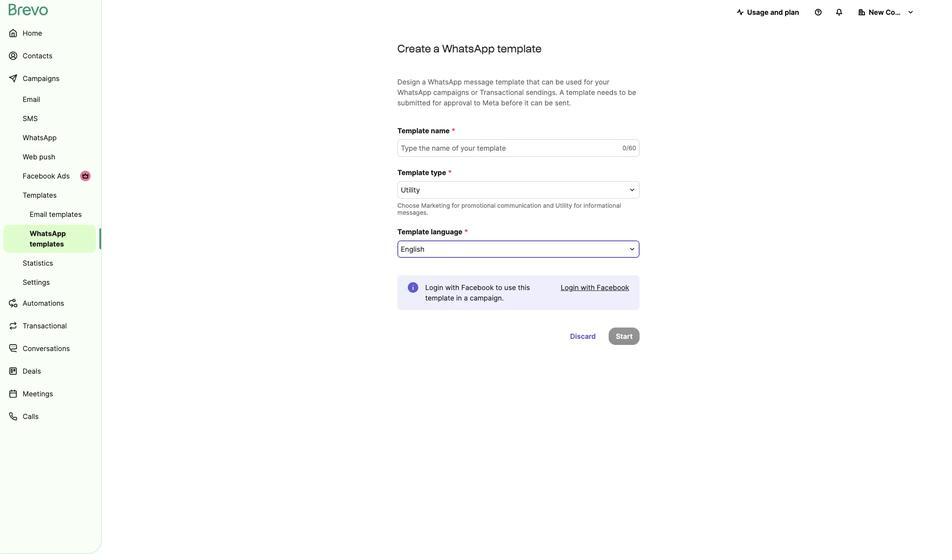 Task type: describe. For each thing, give the bounding box(es) containing it.
email link
[[3, 91, 96, 108]]

company
[[886, 8, 918, 17]]

template down used
[[566, 88, 595, 97]]

usage and plan
[[747, 8, 799, 17]]

home
[[23, 29, 42, 37]]

2 horizontal spatial to
[[619, 88, 626, 97]]

web push link
[[3, 148, 96, 166]]

new
[[869, 8, 884, 17]]

web push
[[23, 153, 55, 161]]

contacts link
[[3, 45, 96, 66]]

sendings.
[[526, 88, 558, 97]]

utility inside popup button
[[401, 186, 420, 194]]

meetings
[[23, 390, 53, 398]]

automations link
[[3, 293, 96, 314]]

new company
[[869, 8, 918, 17]]

transactional link
[[3, 316, 96, 336]]

template name *
[[397, 126, 456, 135]]

a inside login with facebook to use this template in a campaign.
[[464, 294, 468, 302]]

facebook inside the facebook ads link
[[23, 172, 55, 180]]

calls
[[23, 412, 39, 421]]

contacts
[[23, 51, 52, 60]]

* for template language *
[[464, 227, 468, 236]]

template for template language
[[397, 227, 429, 236]]

templates for email templates
[[49, 210, 82, 219]]

a
[[560, 88, 564, 97]]

needs
[[597, 88, 617, 97]]

2 horizontal spatial be
[[628, 88, 636, 97]]

used
[[566, 78, 582, 86]]

template up before
[[496, 78, 525, 86]]

templates for whatsapp templates
[[30, 240, 64, 248]]

communication
[[497, 202, 541, 209]]

english button
[[397, 241, 640, 258]]

it
[[525, 98, 529, 107]]

calls link
[[3, 406, 96, 427]]

plan
[[785, 8, 799, 17]]

template for template type
[[397, 168, 429, 177]]

email for email
[[23, 95, 40, 104]]

or
[[471, 88, 478, 97]]

0
[[623, 144, 626, 152]]

push
[[39, 153, 55, 161]]

template inside login with facebook to use this template in a campaign.
[[425, 294, 454, 302]]

login with facebook link
[[561, 282, 629, 293]]

facebook ads
[[23, 172, 70, 180]]

create a whatsapp template
[[397, 42, 542, 55]]

and inside "button"
[[770, 8, 783, 17]]

language
[[431, 227, 463, 236]]

Type the name of your template text field
[[397, 139, 640, 157]]

login for login with facebook to use this template in a campaign.
[[425, 283, 443, 292]]

left___rvooi image
[[82, 173, 89, 180]]

that
[[527, 78, 540, 86]]

facebook for login with facebook to use this template in a campaign.
[[461, 283, 494, 292]]

email templates link
[[3, 206, 96, 223]]

login with facebook to use this template in a campaign.
[[425, 283, 530, 302]]

alert containing login with facebook to use this template in a campaign.
[[397, 275, 640, 310]]

campaigns link
[[3, 68, 96, 89]]

campaign.
[[470, 294, 504, 302]]

message
[[464, 78, 494, 86]]

for right the marketing
[[452, 202, 460, 209]]

informational
[[584, 202, 621, 209]]

template language *
[[397, 227, 468, 236]]

campaigns
[[433, 88, 469, 97]]

usage
[[747, 8, 769, 17]]

0 / 60
[[623, 144, 636, 152]]

meetings link
[[3, 384, 96, 404]]

1 horizontal spatial be
[[556, 78, 564, 86]]

0 vertical spatial can
[[542, 78, 554, 86]]

statistics link
[[3, 255, 96, 272]]

in
[[456, 294, 462, 302]]

english
[[401, 245, 425, 254]]

ads
[[57, 172, 70, 180]]

sms
[[23, 114, 38, 123]]

sms link
[[3, 110, 96, 127]]

email for email templates
[[30, 210, 47, 219]]

login with facebook
[[561, 283, 629, 292]]

promotional
[[461, 202, 496, 209]]

deals
[[23, 367, 41, 376]]

discard button
[[563, 328, 603, 345]]

transactional inside transactional link
[[23, 322, 67, 330]]

1 vertical spatial can
[[531, 98, 543, 107]]

conversations
[[23, 344, 70, 353]]



Task type: locate. For each thing, give the bounding box(es) containing it.
messages.
[[397, 209, 428, 216]]

campaigns
[[23, 74, 60, 83]]

0 horizontal spatial be
[[545, 98, 553, 107]]

whatsapp up web push
[[23, 133, 57, 142]]

and left plan
[[770, 8, 783, 17]]

2 vertical spatial to
[[496, 283, 502, 292]]

be up a
[[556, 78, 564, 86]]

transactional up before
[[480, 88, 524, 97]]

* right "type"
[[448, 168, 452, 177]]

submitted
[[397, 98, 431, 107]]

alert
[[397, 275, 640, 310]]

create
[[397, 42, 431, 55]]

be down sendings.
[[545, 98, 553, 107]]

0 vertical spatial be
[[556, 78, 564, 86]]

1 horizontal spatial with
[[581, 283, 595, 292]]

0 horizontal spatial login
[[425, 283, 443, 292]]

type
[[431, 168, 446, 177]]

deals link
[[3, 361, 96, 382]]

login for login with facebook
[[561, 283, 579, 292]]

a inside design a whatsapp message template that can be used for your whatsapp campaigns or transactional sendings. a template needs to be submitted for approval to meta before it can be sent.
[[422, 78, 426, 86]]

template left name
[[397, 126, 429, 135]]

use
[[504, 283, 516, 292]]

2 vertical spatial *
[[464, 227, 468, 236]]

for left informational at the top of page
[[574, 202, 582, 209]]

template for template name
[[397, 126, 429, 135]]

a right create at the top left of the page
[[434, 42, 440, 55]]

to inside login with facebook to use this template in a campaign.
[[496, 283, 502, 292]]

transactional
[[480, 88, 524, 97], [23, 322, 67, 330]]

a for create
[[434, 42, 440, 55]]

1 vertical spatial and
[[543, 202, 554, 209]]

with
[[445, 283, 459, 292], [581, 283, 595, 292]]

to down or
[[474, 98, 481, 107]]

whatsapp link
[[3, 129, 96, 146]]

2 vertical spatial a
[[464, 294, 468, 302]]

and inside choose marketing for promotional communication and utility for informational messages.
[[543, 202, 554, 209]]

new company button
[[852, 3, 921, 21]]

* right name
[[452, 126, 456, 135]]

a right in
[[464, 294, 468, 302]]

1 horizontal spatial utility
[[556, 202, 572, 209]]

this
[[518, 283, 530, 292]]

email down templates
[[30, 210, 47, 219]]

sent.
[[555, 98, 571, 107]]

1 vertical spatial transactional
[[23, 322, 67, 330]]

* for template name *
[[452, 126, 456, 135]]

2 with from the left
[[581, 283, 595, 292]]

a for design
[[422, 78, 426, 86]]

60
[[629, 144, 636, 152]]

0 horizontal spatial a
[[422, 78, 426, 86]]

templates
[[23, 191, 57, 200]]

usage and plan button
[[730, 3, 806, 21]]

whatsapp up the campaigns
[[428, 78, 462, 86]]

3 template from the top
[[397, 227, 429, 236]]

1 horizontal spatial transactional
[[480, 88, 524, 97]]

templates up 'statistics' "link"
[[30, 240, 64, 248]]

1 vertical spatial template
[[397, 168, 429, 177]]

for left your
[[584, 78, 593, 86]]

2 horizontal spatial a
[[464, 294, 468, 302]]

can
[[542, 78, 554, 86], [531, 98, 543, 107]]

can up sendings.
[[542, 78, 554, 86]]

1 horizontal spatial login
[[561, 283, 579, 292]]

* right language
[[464, 227, 468, 236]]

utility
[[401, 186, 420, 194], [556, 202, 572, 209]]

template left "type"
[[397, 168, 429, 177]]

choose marketing for promotional communication and utility for informational messages.
[[397, 202, 621, 216]]

utility left informational at the top of page
[[556, 202, 572, 209]]

facebook inside login with facebook to use this template in a campaign.
[[461, 283, 494, 292]]

whatsapp up submitted
[[397, 88, 431, 97]]

0 horizontal spatial facebook
[[23, 172, 55, 180]]

for
[[584, 78, 593, 86], [433, 98, 442, 107], [452, 202, 460, 209], [574, 202, 582, 209]]

be right needs
[[628, 88, 636, 97]]

0 horizontal spatial with
[[445, 283, 459, 292]]

templates link
[[3, 187, 96, 204]]

none field inside the english popup button
[[401, 244, 626, 255]]

template
[[397, 126, 429, 135], [397, 168, 429, 177], [397, 227, 429, 236]]

0 horizontal spatial to
[[474, 98, 481, 107]]

0 vertical spatial email
[[23, 95, 40, 104]]

to
[[619, 88, 626, 97], [474, 98, 481, 107], [496, 283, 502, 292]]

1 vertical spatial to
[[474, 98, 481, 107]]

name
[[431, 126, 450, 135]]

templates
[[49, 210, 82, 219], [30, 240, 64, 248]]

discard
[[570, 332, 596, 341]]

can right it
[[531, 98, 543, 107]]

choose
[[397, 202, 420, 209]]

settings
[[23, 278, 50, 287]]

2 horizontal spatial facebook
[[597, 283, 629, 292]]

0 vertical spatial templates
[[49, 210, 82, 219]]

with for login with facebook to use this template in a campaign.
[[445, 283, 459, 292]]

design
[[397, 78, 420, 86]]

0 vertical spatial a
[[434, 42, 440, 55]]

your
[[595, 78, 610, 86]]

email up sms
[[23, 95, 40, 104]]

None field
[[401, 244, 626, 255]]

0 vertical spatial utility
[[401, 186, 420, 194]]

templates inside the whatsapp templates
[[30, 240, 64, 248]]

template up the english
[[397, 227, 429, 236]]

facebook
[[23, 172, 55, 180], [461, 283, 494, 292], [597, 283, 629, 292]]

1 horizontal spatial facebook
[[461, 283, 494, 292]]

1 horizontal spatial a
[[434, 42, 440, 55]]

to left use
[[496, 283, 502, 292]]

transactional down automations
[[23, 322, 67, 330]]

1 vertical spatial templates
[[30, 240, 64, 248]]

1 login from the left
[[425, 283, 443, 292]]

0 vertical spatial to
[[619, 88, 626, 97]]

design a whatsapp message template that can be used for your whatsapp campaigns or transactional sendings. a template needs to be submitted for approval to meta before it can be sent.
[[397, 78, 636, 107]]

0 horizontal spatial transactional
[[23, 322, 67, 330]]

for down the campaigns
[[433, 98, 442, 107]]

transactional inside design a whatsapp message template that can be used for your whatsapp campaigns or transactional sendings. a template needs to be submitted for approval to meta before it can be sent.
[[480, 88, 524, 97]]

and right communication on the top right of the page
[[543, 202, 554, 209]]

approval
[[444, 98, 472, 107]]

2 login from the left
[[561, 283, 579, 292]]

template
[[497, 42, 542, 55], [496, 78, 525, 86], [566, 88, 595, 97], [425, 294, 454, 302]]

whatsapp
[[442, 42, 495, 55], [428, 78, 462, 86], [397, 88, 431, 97], [23, 133, 57, 142], [30, 229, 66, 238]]

template left in
[[425, 294, 454, 302]]

utility up choose
[[401, 186, 420, 194]]

utility button
[[397, 181, 640, 199]]

1 horizontal spatial to
[[496, 283, 502, 292]]

with inside login with facebook to use this template in a campaign.
[[445, 283, 459, 292]]

2 vertical spatial be
[[545, 98, 553, 107]]

2 vertical spatial template
[[397, 227, 429, 236]]

0 horizontal spatial utility
[[401, 186, 420, 194]]

facebook inside login with facebook link
[[597, 283, 629, 292]]

automations
[[23, 299, 64, 308]]

/
[[626, 144, 629, 152]]

web
[[23, 153, 37, 161]]

1 with from the left
[[445, 283, 459, 292]]

a
[[434, 42, 440, 55], [422, 78, 426, 86], [464, 294, 468, 302]]

*
[[452, 126, 456, 135], [448, 168, 452, 177], [464, 227, 468, 236]]

email templates
[[30, 210, 82, 219]]

0 horizontal spatial and
[[543, 202, 554, 209]]

whatsapp up message
[[442, 42, 495, 55]]

0 vertical spatial *
[[452, 126, 456, 135]]

1 horizontal spatial and
[[770, 8, 783, 17]]

0 vertical spatial transactional
[[480, 88, 524, 97]]

whatsapp templates
[[30, 229, 66, 248]]

statistics
[[23, 259, 53, 268]]

1 vertical spatial utility
[[556, 202, 572, 209]]

start button
[[609, 328, 640, 345]]

marketing
[[421, 202, 450, 209]]

1 template from the top
[[397, 126, 429, 135]]

whatsapp down email templates "link"
[[30, 229, 66, 238]]

with for login with facebook
[[581, 283, 595, 292]]

home link
[[3, 23, 96, 44]]

to right needs
[[619, 88, 626, 97]]

1 vertical spatial a
[[422, 78, 426, 86]]

template type *
[[397, 168, 452, 177]]

settings link
[[3, 274, 96, 291]]

templates inside email templates "link"
[[49, 210, 82, 219]]

0 vertical spatial template
[[397, 126, 429, 135]]

whatsapp templates link
[[3, 225, 96, 253]]

utility inside choose marketing for promotional communication and utility for informational messages.
[[556, 202, 572, 209]]

before
[[501, 98, 523, 107]]

login inside login with facebook to use this template in a campaign.
[[425, 283, 443, 292]]

a right design
[[422, 78, 426, 86]]

email
[[23, 95, 40, 104], [30, 210, 47, 219]]

facebook for login with facebook
[[597, 283, 629, 292]]

* for template type *
[[448, 168, 452, 177]]

meta
[[483, 98, 499, 107]]

1 vertical spatial *
[[448, 168, 452, 177]]

templates down the templates link
[[49, 210, 82, 219]]

0 vertical spatial and
[[770, 8, 783, 17]]

1 vertical spatial be
[[628, 88, 636, 97]]

conversations link
[[3, 338, 96, 359]]

login
[[425, 283, 443, 292], [561, 283, 579, 292]]

facebook ads link
[[3, 167, 96, 185]]

start
[[616, 332, 633, 341]]

and
[[770, 8, 783, 17], [543, 202, 554, 209]]

2 template from the top
[[397, 168, 429, 177]]

template up "that"
[[497, 42, 542, 55]]

1 vertical spatial email
[[30, 210, 47, 219]]

email inside "link"
[[30, 210, 47, 219]]



Task type: vqa. For each thing, say whether or not it's contained in the screenshot.
are in the bottom of the page
no



